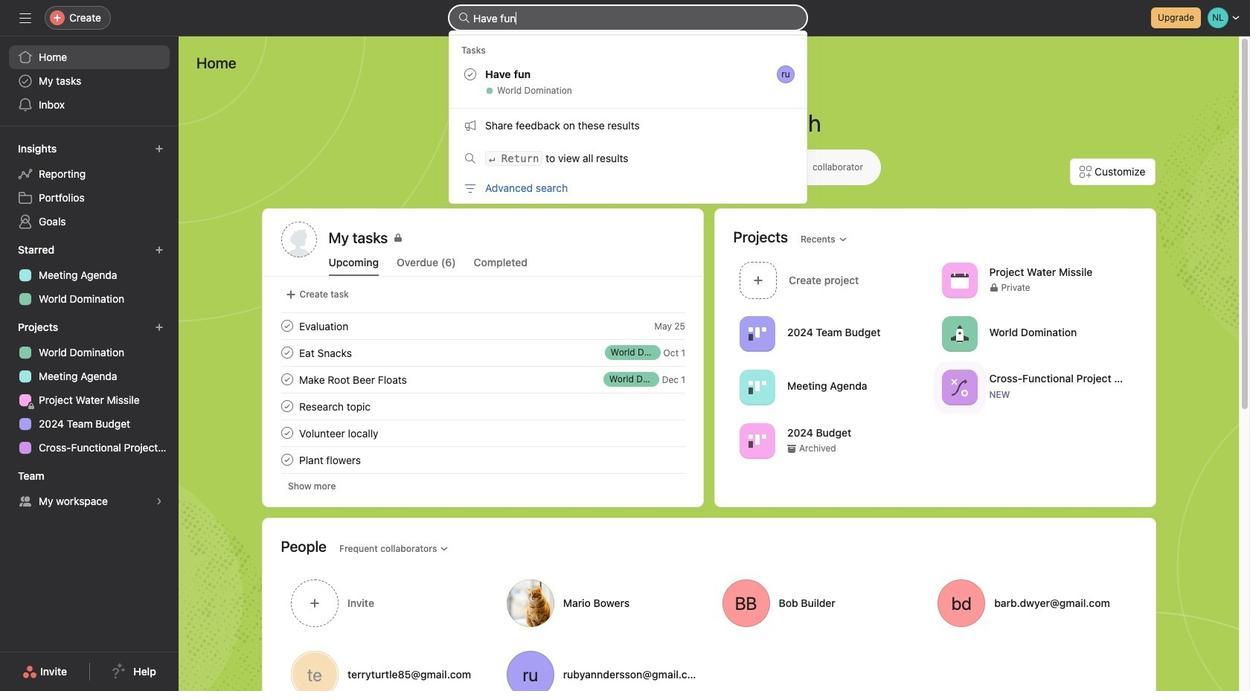 Task type: locate. For each thing, give the bounding box(es) containing it.
line_and_symbols image
[[950, 378, 968, 396]]

2 vertical spatial mark complete image
[[278, 424, 296, 442]]

calendar image
[[950, 271, 968, 289]]

1 vertical spatial mark complete image
[[278, 397, 296, 415]]

3 list item from the top
[[263, 366, 703, 393]]

1 mark complete image from the top
[[278, 317, 296, 335]]

2 mark complete image from the top
[[278, 371, 296, 389]]

Mark complete checkbox
[[278, 317, 296, 335], [278, 344, 296, 362], [278, 371, 296, 389], [278, 397, 296, 415], [278, 424, 296, 442], [278, 451, 296, 469]]

3 mark complete image from the top
[[278, 424, 296, 442]]

mark complete image
[[278, 317, 296, 335], [278, 397, 296, 415], [278, 424, 296, 442]]

1 mark complete checkbox from the top
[[278, 317, 296, 335]]

1 list item from the top
[[263, 313, 703, 339]]

mark complete image
[[278, 344, 296, 362], [278, 371, 296, 389], [278, 451, 296, 469]]

1 vertical spatial board image
[[748, 378, 766, 396]]

list item
[[263, 313, 703, 339], [263, 339, 703, 366], [263, 366, 703, 393], [263, 393, 703, 420], [263, 447, 703, 473]]

None field
[[450, 6, 807, 30]]

3 mark complete checkbox from the top
[[278, 371, 296, 389]]

see details, my workspace image
[[155, 497, 164, 506]]

add profile photo image
[[281, 222, 317, 258]]

board image
[[748, 325, 766, 343], [748, 378, 766, 396]]

2 mark complete image from the top
[[278, 397, 296, 415]]

0 vertical spatial board image
[[748, 325, 766, 343]]

2 board image from the top
[[748, 378, 766, 396]]

new project or portfolio image
[[155, 323, 164, 332]]

2 mark complete checkbox from the top
[[278, 344, 296, 362]]

0 vertical spatial mark complete image
[[278, 344, 296, 362]]

new insights image
[[155, 144, 164, 153]]

Search tasks, projects, and more text field
[[450, 6, 807, 30]]

mark complete image for 2nd mark complete option from the bottom
[[278, 424, 296, 442]]

0 vertical spatial mark complete image
[[278, 317, 296, 335]]

projects element
[[0, 314, 179, 463]]

mark complete image for 6th mark complete option from the bottom
[[278, 317, 296, 335]]

2 vertical spatial mark complete image
[[278, 451, 296, 469]]

3 mark complete image from the top
[[278, 451, 296, 469]]

insights element
[[0, 135, 179, 237]]

mark complete image for fourth mark complete option from the top
[[278, 397, 296, 415]]

starred element
[[0, 237, 179, 314]]

1 vertical spatial mark complete image
[[278, 371, 296, 389]]



Task type: describe. For each thing, give the bounding box(es) containing it.
1 mark complete image from the top
[[278, 344, 296, 362]]

6 mark complete checkbox from the top
[[278, 451, 296, 469]]

4 list item from the top
[[263, 393, 703, 420]]

5 mark complete checkbox from the top
[[278, 424, 296, 442]]

4 mark complete checkbox from the top
[[278, 397, 296, 415]]

hide sidebar image
[[19, 12, 31, 24]]

5 list item from the top
[[263, 447, 703, 473]]

teams element
[[0, 463, 179, 517]]

board image
[[748, 432, 766, 450]]

rocket image
[[950, 325, 968, 343]]

1 board image from the top
[[748, 325, 766, 343]]

2 list item from the top
[[263, 339, 703, 366]]

prominent image
[[458, 12, 470, 24]]

add items to starred image
[[155, 246, 164, 255]]

global element
[[0, 36, 179, 126]]



Task type: vqa. For each thing, say whether or not it's contained in the screenshot.
5th Mark complete checkbox
no



